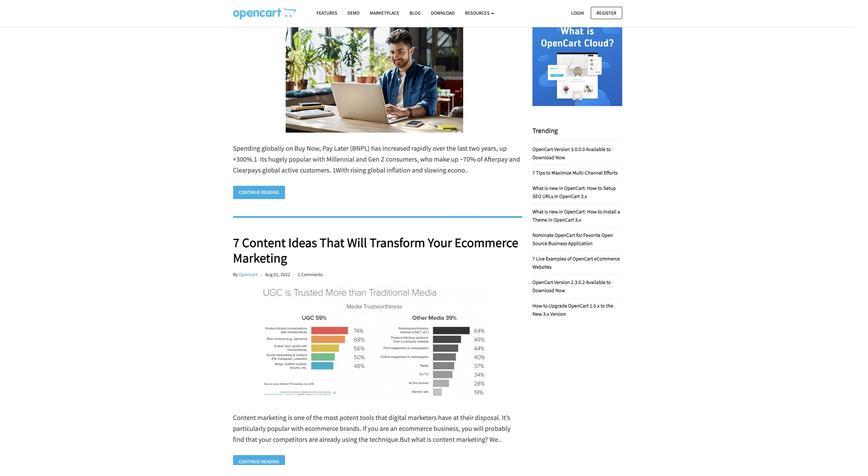 Task type: vqa. For each thing, say whether or not it's contained in the screenshot.
3.0
no



Task type: locate. For each thing, give the bounding box(es) containing it.
ecommerce
[[594, 256, 620, 262]]

2 horizontal spatial and
[[509, 155, 520, 164]]

1 vertical spatial afterpay
[[484, 155, 508, 164]]

what
[[411, 435, 426, 444]]

1 vertical spatial reading
[[261, 459, 279, 465]]

you down their
[[462, 425, 472, 433]]

how down channel
[[587, 185, 597, 192]]

2 continue from the top
[[239, 459, 260, 465]]

what
[[533, 185, 544, 192], [533, 209, 544, 215]]

2 now from the top
[[555, 288, 565, 294]]

0 vertical spatial download
[[431, 10, 455, 16]]

1 continue reading from the top
[[239, 190, 279, 196]]

0 vertical spatial popular
[[289, 155, 311, 164]]

3.x up for
[[575, 217, 581, 223]]

2 vertical spatial 3.x
[[543, 311, 549, 318]]

popular down the buy
[[289, 155, 311, 164]]

marketing? we..
[[456, 435, 502, 444]]

increased
[[383, 144, 410, 153]]

opencart version 2.3.0.2 available to download now link
[[533, 279, 611, 294]]

1 horizontal spatial and
[[412, 166, 423, 175]]

the left "most"
[[313, 414, 322, 422]]

1 vertical spatial how
[[587, 209, 597, 215]]

2 reading from the top
[[261, 459, 279, 465]]

resources link
[[460, 7, 499, 19]]

is
[[545, 185, 548, 192], [545, 209, 548, 215], [288, 414, 292, 422], [427, 435, 431, 444]]

marketplace
[[370, 10, 399, 16]]

now up "upgrade" at the right bottom
[[555, 288, 565, 294]]

consumers,
[[386, 155, 419, 164]]

2 new from the top
[[549, 209, 558, 215]]

1 horizontal spatial ecommerce
[[399, 425, 432, 433]]

brands.
[[340, 425, 361, 433]]

7 inside 7 live examples of opencart ecommerce websites
[[533, 256, 535, 262]]

2 vertical spatial how
[[533, 303, 542, 309]]

reading for 1st continue reading link from the top
[[261, 190, 279, 196]]

continue reading down your
[[239, 459, 279, 465]]

opencart inside what is new in opencart: how to setup seo urls in opencart 3.x
[[559, 193, 580, 200]]

1 vertical spatial download
[[533, 154, 554, 161]]

continue down find
[[239, 459, 260, 465]]

1 vertical spatial by
[[233, 272, 238, 278]]

to
[[607, 146, 611, 153], [546, 170, 551, 176], [598, 185, 602, 192], [598, 209, 602, 215], [607, 279, 611, 286], [543, 303, 548, 309], [601, 303, 605, 309]]

2 vertical spatial 7
[[533, 256, 535, 262]]

new for urls
[[549, 185, 558, 192]]

now up maximize
[[555, 154, 565, 161]]

1 vertical spatial version
[[554, 279, 570, 286]]

in right urls
[[554, 193, 558, 200]]

continue reading link down your
[[233, 456, 285, 466]]

at
[[453, 414, 459, 422]]

0 vertical spatial 3.x
[[581, 193, 587, 200]]

an
[[390, 425, 397, 433]]

in down what is new in opencart: how to setup seo urls in opencart 3.x
[[559, 209, 563, 215]]

how inside what is new in opencart: how to setup seo urls in opencart 3.x
[[587, 185, 597, 192]]

download up tips
[[533, 154, 554, 161]]

0 vertical spatial up
[[499, 144, 507, 153]]

ecommerce up already
[[305, 425, 338, 433]]

1 comments
[[298, 272, 323, 278]]

2 horizontal spatial of
[[567, 256, 572, 262]]

7 content ideas that will transform your ecommerce marketing image
[[233, 284, 516, 402]]

download inside opencart version 3.0.0.0 available to download now
[[533, 154, 554, 161]]

continue down clearpays at the top of page
[[239, 190, 260, 196]]

2 global from the left
[[367, 166, 385, 175]]

available right 2.3.0.2
[[586, 279, 605, 286]]

now for 3.0.0.0
[[555, 154, 565, 161]]

available right the 3.0.0.0 in the top of the page
[[586, 146, 605, 153]]

1 vertical spatial that
[[246, 435, 257, 444]]

nominate opencart for favorite open source business application
[[533, 232, 613, 247]]

opencart down websites
[[533, 279, 553, 286]]

continue reading down clearpays at the top of page
[[239, 190, 279, 196]]

technique.but
[[369, 435, 410, 444]]

0 vertical spatial 7
[[533, 170, 535, 176]]

0 horizontal spatial of
[[306, 414, 312, 422]]

available for 2.3.0.2
[[586, 279, 605, 286]]

is inside what is new in opencart: how to install a theme in opencart 3.x
[[545, 209, 548, 215]]

opencart: inside what is new in opencart: how to install a theme in opencart 3.x
[[564, 209, 586, 215]]

opencart: down 7 tips to maximize multi-channel efforts
[[564, 185, 586, 192]]

by left opencart link
[[233, 272, 238, 278]]

to up efforts
[[607, 146, 611, 153]]

live
[[536, 256, 545, 262]]

continue reading link
[[233, 186, 285, 199], [233, 456, 285, 466]]

0 vertical spatial of
[[477, 155, 483, 164]]

seo
[[533, 193, 541, 200]]

to left the install
[[598, 209, 602, 215]]

3.x up what is new in opencart: how to install a theme in opencart 3.x
[[581, 193, 587, 200]]

how to upgrade opencart 1.5.x to the new 3.x version link
[[533, 303, 613, 318]]

1
[[298, 272, 300, 278]]

to down ecommerce
[[607, 279, 611, 286]]

are left already
[[309, 435, 318, 444]]

continue reading link down clearpays at the top of page
[[233, 186, 285, 199]]

the inside how to upgrade opencart 1.5.x to the new 3.x version
[[606, 303, 613, 309]]

opencart: inside what is new in opencart: how to setup seo urls in opencart 3.x
[[564, 185, 586, 192]]

version left the 3.0.0.0 in the top of the page
[[554, 146, 570, 153]]

urls
[[542, 193, 553, 200]]

opencart up what is new in opencart: how to install a theme in opencart 3.x
[[559, 193, 580, 200]]

comments right 1
[[301, 272, 323, 278]]

digital
[[389, 414, 407, 422]]

version for 2.3.0.2
[[554, 279, 570, 286]]

0 vertical spatial afterpay
[[239, 2, 255, 9]]

0 horizontal spatial are
[[309, 435, 318, 444]]

0 horizontal spatial global
[[262, 166, 280, 175]]

2.3.0.2
[[571, 279, 585, 286]]

hugely
[[268, 155, 287, 164]]

0 vertical spatial continue
[[239, 190, 260, 196]]

0 vertical spatial now
[[555, 154, 565, 161]]

the down if
[[359, 435, 368, 444]]

available
[[586, 146, 605, 153], [586, 279, 605, 286]]

particularly
[[233, 425, 266, 433]]

1 new from the top
[[549, 185, 558, 192]]

demo link
[[342, 7, 365, 19]]

afterpay link
[[239, 2, 255, 9]]

are
[[380, 425, 389, 433], [309, 435, 318, 444]]

new inside what is new in opencart: how to setup seo urls in opencart 3.x
[[549, 185, 558, 192]]

continue reading
[[239, 190, 279, 196], [239, 459, 279, 465]]

1 continue from the top
[[239, 190, 260, 196]]

1 what from the top
[[533, 185, 544, 192]]

0 vertical spatial new
[[549, 185, 558, 192]]

aug
[[265, 272, 273, 278]]

1 vertical spatial comments
[[301, 272, 323, 278]]

last
[[457, 144, 468, 153]]

to left setup
[[598, 185, 602, 192]]

available inside the opencart version 2.3.0.2 available to download now
[[586, 279, 605, 286]]

ecommerce up what
[[399, 425, 432, 433]]

business
[[548, 240, 567, 247]]

of right "~70%"
[[477, 155, 483, 164]]

version left 2.3.0.2
[[554, 279, 570, 286]]

opencart
[[239, 272, 258, 278]]

1 vertical spatial with
[[291, 425, 304, 433]]

7 inside 7 content ideas that will transform your ecommerce marketing
[[233, 235, 239, 251]]

3.x right new
[[543, 311, 549, 318]]

(bnpl)
[[350, 144, 370, 153]]

3.x inside what is new in opencart: how to install a theme in opencart 3.x
[[575, 217, 581, 223]]

continue
[[239, 190, 260, 196], [239, 459, 260, 465]]

0 horizontal spatial ecommerce
[[305, 425, 338, 433]]

new
[[549, 185, 558, 192], [549, 209, 558, 215]]

0 vertical spatial continue reading link
[[233, 186, 285, 199]]

in down maximize
[[559, 185, 563, 192]]

content
[[242, 235, 286, 251]]

what inside what is new in opencart: how to setup seo urls in opencart 3.x
[[533, 185, 544, 192]]

probably
[[485, 425, 511, 433]]

1 vertical spatial what
[[533, 209, 544, 215]]

7 left content
[[233, 235, 239, 251]]

new up urls
[[549, 185, 558, 192]]

to right 1.5.x
[[601, 303, 605, 309]]

1 horizontal spatial are
[[380, 425, 389, 433]]

2 continue reading from the top
[[239, 459, 279, 465]]

examples
[[546, 256, 566, 262]]

1 vertical spatial new
[[549, 209, 558, 215]]

1 horizontal spatial that
[[376, 414, 387, 422]]

how left the install
[[587, 209, 597, 215]]

3.x inside how to upgrade opencart 1.5.x to the new 3.x version
[[543, 311, 549, 318]]

0 vertical spatial comments
[[299, 2, 321, 9]]

1 you from the left
[[368, 425, 378, 433]]

trending
[[533, 126, 558, 135]]

opencart left 1.5.x
[[568, 303, 589, 309]]

of inside spending globally on buy now, pay later (bnpl) has increased rapidly over the last two years, up +300%.1  its hugely popular with millennial and gen z consumers, who make up ~70% of afterpay and clearpays global active customers. 1with rising global inflation and slowing econo..
[[477, 155, 483, 164]]

now inside the opencart version 2.3.0.2 available to download now
[[555, 288, 565, 294]]

version down "upgrade" at the right bottom
[[550, 311, 566, 318]]

1 horizontal spatial you
[[462, 425, 472, 433]]

1 now from the top
[[555, 154, 565, 161]]

business,
[[434, 425, 460, 433]]

1 vertical spatial now
[[555, 288, 565, 294]]

new inside what is new in opencart: how to install a theme in opencart 3.x
[[549, 209, 558, 215]]

0 horizontal spatial afterpay
[[239, 2, 255, 9]]

2 available from the top
[[586, 279, 605, 286]]

how to grow your sales in a rising inflation world image
[[233, 14, 516, 133]]

new down urls
[[549, 209, 558, 215]]

2 vertical spatial of
[[306, 414, 312, 422]]

﻿content
[[233, 414, 256, 422]]

7 left live
[[533, 256, 535, 262]]

0 vertical spatial opencart:
[[564, 185, 586, 192]]

download for opencart version 2.3.0.2 available to download now
[[533, 288, 554, 294]]

1 vertical spatial popular
[[267, 425, 290, 433]]

are left an
[[380, 425, 389, 433]]

that right tools
[[376, 414, 387, 422]]

0 vertical spatial version
[[554, 146, 570, 153]]

0 vertical spatial how
[[587, 185, 597, 192]]

popular down marketing
[[267, 425, 290, 433]]

clearpays
[[233, 166, 261, 175]]

2 by from the top
[[233, 272, 238, 278]]

version
[[554, 146, 570, 153], [554, 279, 570, 286], [550, 311, 566, 318]]

paypal blog image
[[533, 0, 622, 10]]

opencart down application
[[573, 256, 593, 262]]

1with
[[333, 166, 349, 175]]

what is new in opencart: how to install a theme in opencart 3.x
[[533, 209, 620, 223]]

how
[[587, 185, 597, 192], [587, 209, 597, 215], [533, 303, 542, 309]]

global down the gen
[[367, 166, 385, 175]]

econo..
[[448, 166, 468, 175]]

what up seo
[[533, 185, 544, 192]]

how up new
[[533, 303, 542, 309]]

rapidly
[[411, 144, 431, 153]]

blog
[[410, 10, 421, 16]]

maximize
[[552, 170, 572, 176]]

of right one
[[306, 414, 312, 422]]

0 vertical spatial reading
[[261, 190, 279, 196]]

afterpay left jan
[[239, 2, 255, 9]]

opencart down trending
[[533, 146, 553, 153]]

0 horizontal spatial you
[[368, 425, 378, 433]]

1 horizontal spatial global
[[367, 166, 385, 175]]

1 vertical spatial are
[[309, 435, 318, 444]]

0 horizontal spatial with
[[291, 425, 304, 433]]

how inside what is new in opencart: how to install a theme in opencart 3.x
[[587, 209, 597, 215]]

1 vertical spatial of
[[567, 256, 572, 262]]

register link
[[591, 7, 622, 19]]

ideas
[[288, 235, 317, 251]]

1 vertical spatial 7
[[233, 235, 239, 251]]

2 vertical spatial version
[[550, 311, 566, 318]]

application
[[568, 240, 593, 247]]

3.x inside what is new in opencart: how to setup seo urls in opencart 3.x
[[581, 193, 587, 200]]

0 horizontal spatial that
[[246, 435, 257, 444]]

with down one
[[291, 425, 304, 433]]

1 vertical spatial continue
[[239, 459, 260, 465]]

you right if
[[368, 425, 378, 433]]

3.x for setup
[[581, 193, 587, 200]]

opencart up nominate opencart for favorite open source business application link
[[553, 217, 574, 223]]

how to upgrade opencart 1.5.x to the new 3.x version
[[533, 303, 613, 318]]

﻿content marketing is one of the most potent tools that digital marketers have at their disposal. it's particularly popular with ecommerce brands. if you are an ecommerce business, you will probably find that your competitors are already using the technique.but what is content marketing? we..
[[233, 414, 511, 444]]

with up customers. at the left top
[[313, 155, 325, 164]]

now for 2.3.0.2
[[555, 288, 565, 294]]

0 vertical spatial with
[[313, 155, 325, 164]]

1 available from the top
[[586, 146, 605, 153]]

1 horizontal spatial up
[[499, 144, 507, 153]]

7 content ideas that will transform your ecommerce marketing
[[233, 235, 518, 266]]

1 vertical spatial available
[[586, 279, 605, 286]]

7 for 7 content ideas that will transform your ecommerce marketing
[[233, 235, 239, 251]]

spending
[[233, 144, 260, 153]]

comments
[[299, 2, 321, 9], [301, 272, 323, 278]]

available inside opencart version 3.0.0.0 available to download now
[[586, 146, 605, 153]]

1 vertical spatial up
[[451, 155, 458, 164]]

1 reading from the top
[[261, 190, 279, 196]]

afterpay
[[239, 2, 255, 9], [484, 155, 508, 164]]

have
[[438, 414, 452, 422]]

1 vertical spatial opencart:
[[564, 209, 586, 215]]

1.5.x
[[590, 303, 600, 309]]

0 vertical spatial available
[[586, 146, 605, 153]]

1 vertical spatial continue reading link
[[233, 456, 285, 466]]

download right blog
[[431, 10, 455, 16]]

what up theme
[[533, 209, 544, 215]]

2 continue reading link from the top
[[233, 456, 285, 466]]

the left last
[[447, 144, 456, 153]]

2 vertical spatial download
[[533, 288, 554, 294]]

that down particularly
[[246, 435, 257, 444]]

pay
[[322, 144, 333, 153]]

continue for 1st continue reading link from the top
[[239, 190, 260, 196]]

1 horizontal spatial afterpay
[[484, 155, 508, 164]]

7 left tips
[[533, 170, 535, 176]]

0 vertical spatial by
[[233, 2, 238, 9]]

7 for 7 tips to maximize multi-channel efforts
[[533, 170, 535, 176]]

using
[[342, 435, 357, 444]]

up up econo..
[[451, 155, 458, 164]]

opencart up business
[[555, 232, 575, 239]]

0 vertical spatial continue reading
[[239, 190, 279, 196]]

opencart:
[[564, 185, 586, 192], [564, 209, 586, 215]]

7 tips to maximize multi-channel efforts
[[533, 170, 618, 176]]

has
[[371, 144, 381, 153]]

now inside opencart version 3.0.0.0 available to download now
[[555, 154, 565, 161]]

2 what from the top
[[533, 209, 544, 215]]

1 opencart: from the top
[[564, 185, 586, 192]]

version inside opencart version 3.0.0.0 available to download now
[[554, 146, 570, 153]]

is up urls
[[545, 185, 548, 192]]

by for by afterpay
[[233, 2, 238, 9]]

0 vertical spatial what
[[533, 185, 544, 192]]

1 horizontal spatial of
[[477, 155, 483, 164]]

afterpay down the years,
[[484, 155, 508, 164]]

1 by from the top
[[233, 2, 238, 9]]

comments right 2
[[299, 2, 321, 9]]

millennial
[[327, 155, 354, 164]]

download up "upgrade" at the right bottom
[[533, 288, 554, 294]]

is up theme
[[545, 209, 548, 215]]

download
[[431, 10, 455, 16], [533, 154, 554, 161], [533, 288, 554, 294]]

what for what is new in opencart: how to install a theme in opencart 3.x
[[533, 209, 544, 215]]

global down "hugely"
[[262, 166, 280, 175]]

of inside 7 live examples of opencart ecommerce websites
[[567, 256, 572, 262]]

up right the years,
[[499, 144, 507, 153]]

2 opencart: from the top
[[564, 209, 586, 215]]

1 vertical spatial continue reading
[[239, 459, 279, 465]]

opencart: down what is new in opencart: how to setup seo urls in opencart 3.x
[[564, 209, 586, 215]]

channel
[[585, 170, 603, 176]]

1 continue reading link from the top
[[233, 186, 285, 199]]

in
[[559, 185, 563, 192], [554, 193, 558, 200], [559, 209, 563, 215], [548, 217, 552, 223]]

by left afterpay link
[[233, 2, 238, 9]]

0 horizontal spatial up
[[451, 155, 458, 164]]

opencart - blog image
[[233, 7, 296, 19]]

what inside what is new in opencart: how to install a theme in opencart 3.x
[[533, 209, 544, 215]]

how for install
[[587, 209, 597, 215]]

of right examples
[[567, 256, 572, 262]]

the right 1.5.x
[[606, 303, 613, 309]]

global
[[262, 166, 280, 175], [367, 166, 385, 175]]

login
[[571, 10, 584, 16]]

1 vertical spatial 3.x
[[575, 217, 581, 223]]

version inside the opencart version 2.3.0.2 available to download now
[[554, 279, 570, 286]]

download inside the opencart version 2.3.0.2 available to download now
[[533, 288, 554, 294]]

blog link
[[404, 7, 426, 19]]

1 horizontal spatial with
[[313, 155, 325, 164]]



Task type: describe. For each thing, give the bounding box(es) containing it.
if
[[363, 425, 366, 433]]

comments for 1 comments
[[301, 272, 323, 278]]

afterpay inside spending globally on buy now, pay later (bnpl) has increased rapidly over the last two years, up +300%.1  its hugely popular with millennial and gen z consumers, who make up ~70% of afterpay and clearpays global active customers. 1with rising global inflation and slowing econo..
[[484, 155, 508, 164]]

2 ecommerce from the left
[[399, 425, 432, 433]]

customers.
[[300, 166, 331, 175]]

with inside spending globally on buy now, pay later (bnpl) has increased rapidly over the last two years, up +300%.1  its hugely popular with millennial and gen z consumers, who make up ~70% of afterpay and clearpays global active customers. 1with rising global inflation and slowing econo..
[[313, 155, 325, 164]]

years,
[[481, 144, 498, 153]]

what for what is new in opencart: how to setup seo urls in opencart 3.x
[[533, 185, 544, 192]]

for
[[576, 232, 582, 239]]

make
[[434, 155, 450, 164]]

register
[[597, 10, 616, 16]]

to inside what is new in opencart: how to install a theme in opencart 3.x
[[598, 209, 602, 215]]

1 global from the left
[[262, 166, 280, 175]]

spending globally on buy now, pay later (bnpl) has increased rapidly over the last two years, up +300%.1  its hugely popular with millennial and gen z consumers, who make up ~70% of afterpay and clearpays global active customers. 1with rising global inflation and slowing econo..
[[233, 144, 520, 175]]

available for 3.0.0.0
[[586, 146, 605, 153]]

opencart inside what is new in opencart: how to install a theme in opencart 3.x
[[553, 217, 574, 223]]

upgrade
[[549, 303, 567, 309]]

opencart link
[[239, 272, 258, 278]]

rising
[[350, 166, 366, 175]]

opencart version 2.3.0.2 available to download now
[[533, 279, 611, 294]]

efforts
[[604, 170, 618, 176]]

0 vertical spatial are
[[380, 425, 389, 433]]

potent
[[340, 414, 359, 422]]

download link
[[426, 7, 460, 19]]

install
[[603, 209, 616, 215]]

to right tips
[[546, 170, 551, 176]]

in right theme
[[548, 217, 552, 223]]

to inside the opencart version 2.3.0.2 available to download now
[[607, 279, 611, 286]]

two
[[469, 144, 480, 153]]

marketing
[[257, 414, 287, 422]]

competitors
[[273, 435, 307, 444]]

disposal.
[[475, 414, 501, 422]]

version inside how to upgrade opencart 1.5.x to the new 3.x version
[[550, 311, 566, 318]]

2
[[295, 2, 298, 9]]

what is new in opencart: how to setup seo urls in opencart 3.x link
[[533, 185, 616, 200]]

opencart inside nominate opencart for favorite open source business application
[[555, 232, 575, 239]]

how inside how to upgrade opencart 1.5.x to the new 3.x version
[[533, 303, 542, 309]]

7 live examples of opencart ecommerce websites
[[533, 256, 620, 270]]

to inside what is new in opencart: how to setup seo urls in opencart 3.x
[[598, 185, 602, 192]]

globally
[[262, 144, 284, 153]]

opencart inside 7 live examples of opencart ecommerce websites
[[573, 256, 593, 262]]

favorite
[[583, 232, 601, 239]]

is left one
[[288, 414, 292, 422]]

new
[[533, 311, 542, 318]]

opencart inside how to upgrade opencart 1.5.x to the new 3.x version
[[568, 303, 589, 309]]

how for setup
[[587, 185, 597, 192]]

buy
[[294, 144, 305, 153]]

opencart cloud image
[[533, 17, 622, 106]]

what is new in opencart: how to install a theme in opencart 3.x link
[[533, 209, 620, 223]]

is right what
[[427, 435, 431, 444]]

by for by opencart
[[233, 272, 238, 278]]

z
[[381, 155, 385, 164]]

their
[[460, 414, 474, 422]]

opencart inside opencart version 3.0.0.0 available to download now
[[533, 146, 553, 153]]

to left "upgrade" at the right bottom
[[543, 303, 548, 309]]

on
[[286, 144, 293, 153]]

opencart version 3.0.0.0 available to download now
[[533, 146, 611, 161]]

comments for 2 comments
[[299, 2, 321, 9]]

tips
[[536, 170, 545, 176]]

7 tips to maximize multi-channel efforts link
[[533, 170, 618, 176]]

it's
[[502, 414, 510, 422]]

7 for 7 live examples of opencart ecommerce websites
[[533, 256, 535, 262]]

ecommerce
[[455, 235, 518, 251]]

version for 3.0.0.0
[[554, 146, 570, 153]]

0 vertical spatial that
[[376, 414, 387, 422]]

slowing
[[424, 166, 446, 175]]

2022
[[281, 272, 290, 278]]

to inside opencart version 3.0.0.0 available to download now
[[607, 146, 611, 153]]

one
[[294, 414, 305, 422]]

7 content ideas that will transform your ecommerce marketing link
[[233, 235, 522, 266]]

features
[[317, 10, 337, 16]]

popular inside ﻿content marketing is one of the most potent tools that digital marketers have at their disposal. it's particularly popular with ecommerce brands. if you are an ecommerce business, you will probably find that your competitors are already using the technique.but what is content marketing? we..
[[267, 425, 290, 433]]

2 comments
[[295, 2, 321, 9]]

later
[[334, 144, 349, 153]]

2 you from the left
[[462, 425, 472, 433]]

of inside ﻿content marketing is one of the most potent tools that digital marketers have at their disposal. it's particularly popular with ecommerce brands. if you are an ecommerce business, you will probably find that your competitors are already using the technique.but what is content marketing? we..
[[306, 414, 312, 422]]

is inside what is new in opencart: how to setup seo urls in opencart 3.x
[[545, 185, 548, 192]]

opencart: for theme
[[564, 209, 586, 215]]

download for opencart version 3.0.0.0 available to download now
[[533, 154, 554, 161]]

by opencart
[[233, 272, 258, 278]]

your
[[259, 435, 272, 444]]

most
[[324, 414, 338, 422]]

resources
[[465, 10, 491, 16]]

content
[[433, 435, 455, 444]]

3.x for install
[[575, 217, 581, 223]]

marketing
[[233, 250, 287, 266]]

already
[[319, 435, 340, 444]]

marketplace link
[[365, 7, 404, 19]]

0 horizontal spatial and
[[356, 155, 367, 164]]

who
[[420, 155, 433, 164]]

7 live examples of opencart ecommerce websites link
[[533, 256, 620, 270]]

jan
[[263, 2, 270, 9]]

a
[[617, 209, 620, 215]]

that
[[320, 235, 344, 251]]

new for theme
[[549, 209, 558, 215]]

continue for 1st continue reading link from the bottom of the page
[[239, 459, 260, 465]]

theme
[[533, 217, 547, 223]]

+300%.1
[[233, 155, 257, 164]]

opencart inside the opencart version 2.3.0.2 available to download now
[[533, 279, 553, 286]]

open
[[602, 232, 613, 239]]

reading for 1st continue reading link from the bottom of the page
[[261, 459, 279, 465]]

opencart: for urls
[[564, 185, 586, 192]]

continue reading for 1st continue reading link from the bottom of the page
[[239, 459, 279, 465]]

with inside ﻿content marketing is one of the most potent tools that digital marketers have at their disposal. it's particularly popular with ecommerce brands. if you are an ecommerce business, you will probably find that your competitors are already using the technique.but what is content marketing? we..
[[291, 425, 304, 433]]

will
[[347, 235, 367, 251]]

multi-
[[573, 170, 585, 176]]

transform
[[370, 235, 425, 251]]

popular inside spending globally on buy now, pay later (bnpl) has increased rapidly over the last two years, up +300%.1  its hugely popular with millennial and gen z consumers, who make up ~70% of afterpay and clearpays global active customers. 1with rising global inflation and slowing econo..
[[289, 155, 311, 164]]

the inside spending globally on buy now, pay later (bnpl) has increased rapidly over the last two years, up +300%.1  its hugely popular with millennial and gen z consumers, who make up ~70% of afterpay and clearpays global active customers. 1with rising global inflation and slowing econo..
[[447, 144, 456, 153]]

1 ecommerce from the left
[[305, 425, 338, 433]]

jan 12, 2023
[[263, 2, 288, 9]]

tools
[[360, 414, 374, 422]]

continue reading for 1st continue reading link from the top
[[239, 190, 279, 196]]

your
[[428, 235, 452, 251]]

opencart version 3.0.0.0 available to download now link
[[533, 146, 611, 161]]

aug 01, 2022
[[265, 272, 290, 278]]



